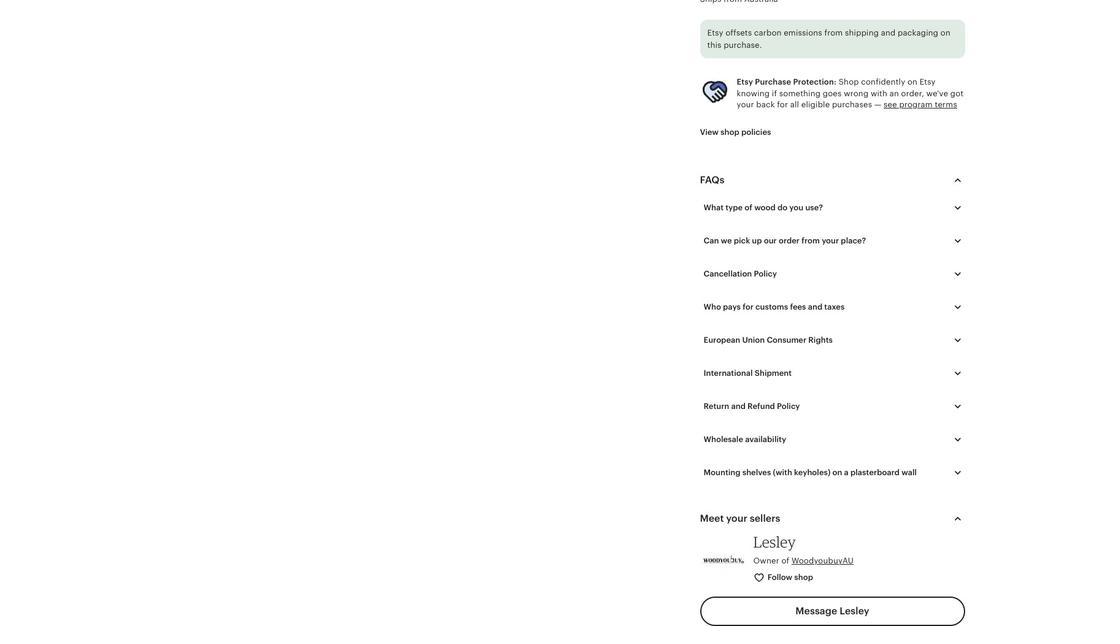 Task type: describe. For each thing, give the bounding box(es) containing it.
on inside etsy offsets carbon emissions from shipping and packaging on this purchase.
[[941, 28, 951, 38]]

got
[[951, 89, 964, 98]]

for inside dropdown button
[[743, 302, 754, 312]]

wall
[[902, 468, 917, 477]]

woodyoubuyau link
[[792, 557, 854, 566]]

program
[[900, 100, 933, 109]]

follow shop
[[768, 573, 814, 582]]

etsy for etsy purchase protection:
[[737, 78, 754, 87]]

faqs
[[700, 175, 725, 185]]

mounting shelves (with keyholes) on a plasterboard wall
[[704, 468, 917, 477]]

what
[[704, 203, 724, 212]]

availability
[[746, 435, 787, 444]]

can
[[704, 236, 719, 245]]

all
[[791, 100, 800, 109]]

purchase
[[756, 78, 792, 87]]

etsy inside shop confidently on etsy knowing if something goes wrong with an order, we've got your back for all eligible purchases —
[[920, 78, 936, 87]]

an
[[890, 89, 900, 98]]

can we pick up our order from your place? button
[[695, 228, 975, 254]]

goes
[[823, 89, 842, 98]]

eligible
[[802, 100, 830, 109]]

view
[[700, 128, 719, 137]]

see
[[884, 100, 898, 109]]

you
[[790, 203, 804, 212]]

cancellation
[[704, 269, 752, 279]]

woodyoubuyau
[[792, 557, 854, 566]]

offsets
[[726, 28, 752, 38]]

european union consumer rights button
[[695, 328, 975, 353]]

cancellation policy button
[[695, 261, 975, 287]]

emissions
[[784, 28, 823, 38]]

our
[[764, 236, 777, 245]]

order
[[779, 236, 800, 245]]

view shop policies button
[[691, 121, 781, 144]]

lesley inside button
[[840, 606, 870, 617]]

with
[[871, 89, 888, 98]]

packaging
[[898, 28, 939, 38]]

protection:
[[794, 78, 837, 87]]

lesley owner of woodyoubuyau
[[754, 533, 854, 566]]

on inside shop confidently on etsy knowing if something goes wrong with an order, we've got your back for all eligible purchases —
[[908, 78, 918, 87]]

from inside etsy offsets carbon emissions from shipping and packaging on this purchase.
[[825, 28, 843, 38]]

and inside return and refund policy dropdown button
[[732, 402, 746, 411]]

shop for view
[[721, 128, 740, 137]]

plasterboard
[[851, 468, 900, 477]]

who
[[704, 302, 722, 312]]

this
[[708, 40, 722, 50]]

meet your sellers button
[[689, 504, 977, 534]]

knowing
[[737, 89, 770, 98]]

lesley inside lesley owner of woodyoubuyau
[[754, 533, 796, 552]]

from inside dropdown button
[[802, 236, 820, 245]]

return
[[704, 402, 730, 411]]

up
[[752, 236, 762, 245]]

a
[[845, 468, 849, 477]]

see program terms
[[884, 100, 958, 109]]

can we pick up our order from your place?
[[704, 236, 866, 245]]

view shop policies
[[700, 128, 772, 137]]

wrong
[[844, 89, 869, 98]]

wholesale availability button
[[695, 427, 975, 453]]

we've
[[927, 89, 949, 98]]

wholesale availability
[[704, 435, 787, 444]]

refund
[[748, 402, 775, 411]]

policies
[[742, 128, 772, 137]]

meet your sellers
[[700, 514, 781, 524]]

we
[[721, 236, 732, 245]]

your inside shop confidently on etsy knowing if something goes wrong with an order, we've got your back for all eligible purchases —
[[737, 100, 755, 109]]

2 vertical spatial your
[[727, 514, 748, 524]]

if
[[772, 89, 778, 98]]

type
[[726, 203, 743, 212]]

see program terms link
[[884, 100, 958, 109]]

purchase.
[[724, 40, 762, 50]]

who pays for customs fees and taxes button
[[695, 295, 975, 320]]

fees
[[791, 302, 807, 312]]



Task type: vqa. For each thing, say whether or not it's contained in the screenshot.
2nd Monstera Adansonii - 2.5" from  Tropical Ambiance link from the bottom
no



Task type: locate. For each thing, give the bounding box(es) containing it.
follow shop button
[[745, 567, 824, 590]]

lesley right message
[[840, 606, 870, 617]]

1 vertical spatial for
[[743, 302, 754, 312]]

do
[[778, 203, 788, 212]]

0 vertical spatial lesley
[[754, 533, 796, 552]]

of inside dropdown button
[[745, 203, 753, 212]]

back
[[757, 100, 775, 109]]

1 horizontal spatial shop
[[795, 573, 814, 582]]

0 horizontal spatial etsy
[[708, 28, 724, 38]]

1 horizontal spatial lesley
[[840, 606, 870, 617]]

cancellation policy
[[704, 269, 777, 279]]

keyholes)
[[795, 468, 831, 477]]

carbon
[[755, 28, 782, 38]]

shipping
[[846, 28, 879, 38]]

and inside who pays for customs fees and taxes dropdown button
[[809, 302, 823, 312]]

on up order,
[[908, 78, 918, 87]]

of right type
[[745, 203, 753, 212]]

what type of wood do you use?
[[704, 203, 823, 212]]

shop confidently on etsy knowing if something goes wrong with an order, we've got your back for all eligible purchases —
[[737, 78, 964, 109]]

and right fees
[[809, 302, 823, 312]]

2 vertical spatial on
[[833, 468, 843, 477]]

for right pays
[[743, 302, 754, 312]]

customs
[[756, 302, 789, 312]]

wholesale
[[704, 435, 744, 444]]

shop for follow
[[795, 573, 814, 582]]

for
[[778, 100, 789, 109], [743, 302, 754, 312]]

taxes
[[825, 302, 845, 312]]

1 horizontal spatial from
[[825, 28, 843, 38]]

shipment
[[755, 369, 792, 378]]

shop right view at top right
[[721, 128, 740, 137]]

something
[[780, 89, 821, 98]]

0 vertical spatial and
[[882, 28, 896, 38]]

your down knowing
[[737, 100, 755, 109]]

0 horizontal spatial and
[[732, 402, 746, 411]]

on
[[941, 28, 951, 38], [908, 78, 918, 87], [833, 468, 843, 477]]

message
[[796, 606, 838, 617]]

on left a
[[833, 468, 843, 477]]

wood
[[755, 203, 776, 212]]

follow
[[768, 573, 793, 582]]

etsy up knowing
[[737, 78, 754, 87]]

message lesley button
[[700, 597, 965, 626]]

european
[[704, 336, 741, 345]]

1 vertical spatial policy
[[777, 402, 800, 411]]

0 vertical spatial policy
[[754, 269, 777, 279]]

place?
[[841, 236, 866, 245]]

for left all
[[778, 100, 789, 109]]

1 vertical spatial on
[[908, 78, 918, 87]]

0 horizontal spatial for
[[743, 302, 754, 312]]

and right shipping
[[882, 28, 896, 38]]

meet
[[700, 514, 724, 524]]

0 vertical spatial from
[[825, 28, 843, 38]]

1 vertical spatial of
[[782, 557, 790, 566]]

etsy
[[708, 28, 724, 38], [737, 78, 754, 87], [920, 78, 936, 87]]

for inside shop confidently on etsy knowing if something goes wrong with an order, we've got your back for all eligible purchases —
[[778, 100, 789, 109]]

2 horizontal spatial on
[[941, 28, 951, 38]]

rights
[[809, 336, 833, 345]]

0 horizontal spatial of
[[745, 203, 753, 212]]

on right packaging
[[941, 28, 951, 38]]

and inside etsy offsets carbon emissions from shipping and packaging on this purchase.
[[882, 28, 896, 38]]

1 horizontal spatial etsy
[[737, 78, 754, 87]]

use?
[[806, 203, 823, 212]]

0 horizontal spatial lesley
[[754, 533, 796, 552]]

pick
[[734, 236, 751, 245]]

0 vertical spatial on
[[941, 28, 951, 38]]

what type of wood do you use? button
[[695, 195, 975, 221]]

terms
[[935, 100, 958, 109]]

2 horizontal spatial etsy
[[920, 78, 936, 87]]

1 vertical spatial your
[[822, 236, 840, 245]]

return and refund policy button
[[695, 394, 975, 420]]

etsy purchase protection:
[[737, 78, 837, 87]]

0 horizontal spatial from
[[802, 236, 820, 245]]

european union consumer rights
[[704, 336, 833, 345]]

—
[[875, 100, 882, 109]]

message lesley
[[796, 606, 870, 617]]

your right the meet
[[727, 514, 748, 524]]

international shipment button
[[695, 361, 975, 387]]

1 horizontal spatial of
[[782, 557, 790, 566]]

0 horizontal spatial on
[[833, 468, 843, 477]]

etsy up we've
[[920, 78, 936, 87]]

policy right refund
[[777, 402, 800, 411]]

1 vertical spatial and
[[809, 302, 823, 312]]

confidently
[[862, 78, 906, 87]]

(with
[[773, 468, 793, 477]]

etsy offsets carbon emissions from shipping and packaging on this purchase.
[[708, 28, 951, 50]]

of for what
[[745, 203, 753, 212]]

of up the follow shop button
[[782, 557, 790, 566]]

from left shipping
[[825, 28, 843, 38]]

shop
[[839, 78, 859, 87]]

0 horizontal spatial shop
[[721, 128, 740, 137]]

lesley up the owner
[[754, 533, 796, 552]]

1 horizontal spatial and
[[809, 302, 823, 312]]

0 vertical spatial of
[[745, 203, 753, 212]]

on inside dropdown button
[[833, 468, 843, 477]]

order,
[[902, 89, 925, 98]]

1 vertical spatial lesley
[[840, 606, 870, 617]]

shop right follow
[[795, 573, 814, 582]]

1 horizontal spatial for
[[778, 100, 789, 109]]

etsy up this
[[708, 28, 724, 38]]

pays
[[723, 302, 741, 312]]

0 vertical spatial for
[[778, 100, 789, 109]]

and right return
[[732, 402, 746, 411]]

mounting shelves (with keyholes) on a plasterboard wall button
[[695, 460, 975, 486]]

who pays for customs fees and taxes
[[704, 302, 845, 312]]

policy
[[754, 269, 777, 279], [777, 402, 800, 411]]

mounting
[[704, 468, 741, 477]]

0 vertical spatial your
[[737, 100, 755, 109]]

union
[[743, 336, 765, 345]]

1 horizontal spatial on
[[908, 78, 918, 87]]

2 horizontal spatial and
[[882, 28, 896, 38]]

international
[[704, 369, 753, 378]]

of inside lesley owner of woodyoubuyau
[[782, 557, 790, 566]]

2 vertical spatial and
[[732, 402, 746, 411]]

1 vertical spatial from
[[802, 236, 820, 245]]

policy down our
[[754, 269, 777, 279]]

return and refund policy
[[704, 402, 800, 411]]

owner
[[754, 557, 780, 566]]

0 vertical spatial shop
[[721, 128, 740, 137]]

1 vertical spatial shop
[[795, 573, 814, 582]]

faqs button
[[689, 166, 977, 195]]

etsy for etsy offsets carbon emissions from shipping and packaging on this purchase.
[[708, 28, 724, 38]]

etsy inside etsy offsets carbon emissions from shipping and packaging on this purchase.
[[708, 28, 724, 38]]

consumer
[[767, 336, 807, 345]]

from right order
[[802, 236, 820, 245]]

sellers
[[750, 514, 781, 524]]

international shipment
[[704, 369, 792, 378]]

purchases
[[833, 100, 873, 109]]

of for lesley
[[782, 557, 790, 566]]

your left place?
[[822, 236, 840, 245]]

your
[[737, 100, 755, 109], [822, 236, 840, 245], [727, 514, 748, 524]]

lesley image
[[700, 537, 746, 583]]



